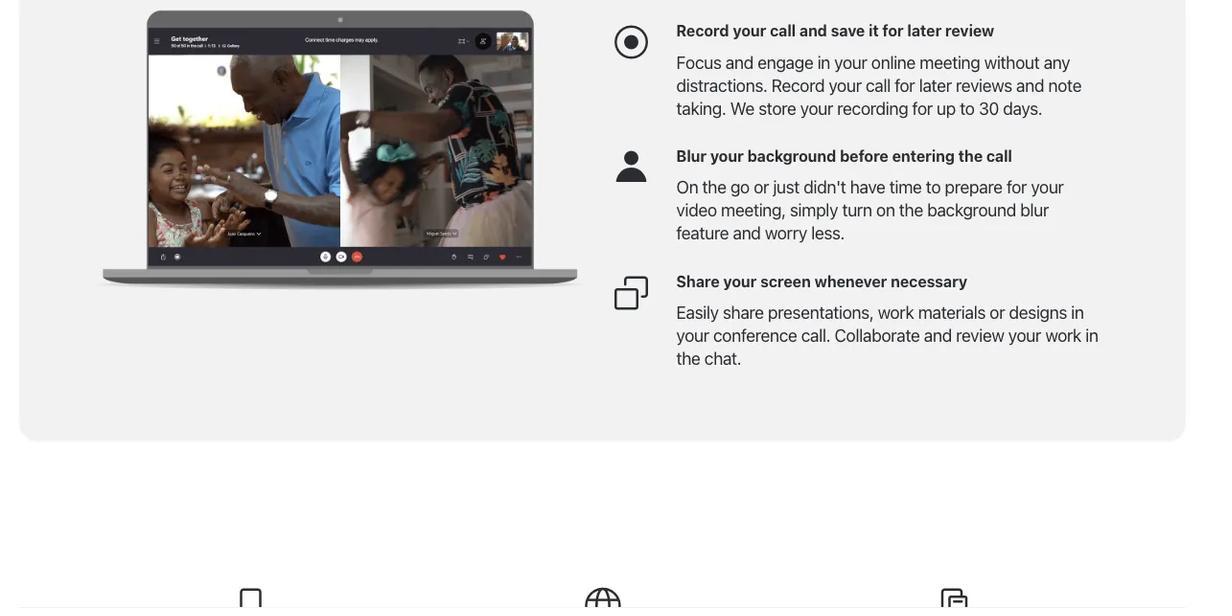 Task type: locate. For each thing, give the bounding box(es) containing it.
screen
[[761, 272, 811, 291]]

and down materials
[[924, 325, 952, 346]]

2 horizontal spatial call
[[987, 147, 1012, 165]]

turn
[[842, 200, 872, 221]]

your down easily
[[676, 325, 709, 346]]

the left the chat.
[[676, 348, 700, 369]]

0 horizontal spatial to
[[926, 177, 941, 198]]

1 horizontal spatial call
[[866, 75, 891, 95]]

or right go
[[754, 177, 769, 198]]

0 vertical spatial or
[[754, 177, 769, 198]]

1 vertical spatial later
[[919, 75, 952, 95]]

call up engage
[[770, 22, 796, 40]]

your
[[733, 22, 766, 40], [834, 52, 867, 72], [829, 75, 862, 95], [800, 98, 833, 118], [710, 147, 744, 165], [1031, 177, 1064, 198], [723, 272, 757, 291], [676, 325, 709, 346], [1009, 325, 1041, 346]]

1 vertical spatial review
[[956, 325, 1004, 346]]

record up "focus"
[[676, 22, 729, 40]]

share
[[723, 302, 764, 323]]

and down meeting,
[[733, 223, 761, 244]]

1 vertical spatial background
[[927, 200, 1016, 221]]

0 horizontal spatial or
[[754, 177, 769, 198]]

1 vertical spatial record
[[772, 75, 825, 95]]

0 horizontal spatial call
[[770, 22, 796, 40]]

call
[[770, 22, 796, 40], [866, 75, 891, 95], [987, 147, 1012, 165]]

1 horizontal spatial in
[[1071, 302, 1084, 323]]

call up recording
[[866, 75, 891, 95]]

later up meeting
[[907, 22, 942, 40]]

record
[[676, 22, 729, 40], [772, 75, 825, 95]]

record your call and save it for later review
[[676, 22, 994, 40]]

to right the time
[[926, 177, 941, 198]]

later up up
[[919, 75, 952, 95]]

your up blur
[[1031, 177, 1064, 198]]


[[612, 23, 651, 61]]

2 horizontal spatial in
[[1086, 325, 1099, 346]]

1 horizontal spatial or
[[990, 302, 1005, 323]]

in
[[818, 52, 830, 72], [1071, 302, 1084, 323], [1086, 325, 1099, 346]]

focus and engage in your online meeting without any distractions. record your call for later reviews and note taking. we store your recording for up to 30 days.
[[676, 52, 1082, 118]]

work
[[878, 302, 914, 323], [1045, 325, 1082, 346]]

share
[[676, 272, 720, 291]]

1 vertical spatial or
[[990, 302, 1005, 323]]

for up blur
[[1007, 177, 1027, 198]]

video
[[676, 200, 717, 221]]

2 vertical spatial in
[[1086, 325, 1099, 346]]

simply
[[790, 200, 838, 221]]

blur
[[676, 147, 707, 165]]

review
[[945, 22, 994, 40], [956, 325, 1004, 346]]

review up meeting
[[945, 22, 994, 40]]

0 vertical spatial record
[[676, 22, 729, 40]]

focus
[[676, 52, 722, 72]]

work down the designs
[[1045, 325, 1082, 346]]

your up recording
[[829, 75, 862, 95]]

necessary
[[891, 272, 968, 291]]

we
[[730, 98, 755, 118]]

conference
[[713, 325, 797, 346]]

to
[[960, 98, 975, 118], [926, 177, 941, 198]]

0 horizontal spatial in
[[818, 52, 830, 72]]

1 horizontal spatial record
[[772, 75, 825, 95]]

the
[[959, 147, 983, 165], [702, 177, 726, 198], [899, 200, 923, 221], [676, 348, 700, 369]]

1 horizontal spatial to
[[960, 98, 975, 118]]

prepare
[[945, 177, 1003, 198]]

later
[[907, 22, 942, 40], [919, 75, 952, 95]]

0 vertical spatial to
[[960, 98, 975, 118]]

or inside on the go or just didn't have time to prepare for your video meeting, simply turn on the background blur feature and worry less.
[[754, 177, 769, 198]]

and
[[800, 22, 827, 40], [726, 52, 754, 72], [1016, 75, 1044, 95], [733, 223, 761, 244], [924, 325, 952, 346]]

designs
[[1009, 302, 1067, 323]]

background
[[747, 147, 836, 165], [927, 200, 1016, 221]]

for
[[883, 22, 904, 40], [895, 75, 915, 95], [912, 98, 933, 118], [1007, 177, 1027, 198]]

1 vertical spatial to
[[926, 177, 941, 198]]

time
[[890, 177, 922, 198]]

your up share
[[723, 272, 757, 291]]

background down prepare
[[927, 200, 1016, 221]]

or
[[754, 177, 769, 198], [990, 302, 1005, 323]]

or left the designs
[[990, 302, 1005, 323]]

0 vertical spatial call
[[770, 22, 796, 40]]

1 horizontal spatial background
[[927, 200, 1016, 221]]

on the go or just didn't have time to prepare for your video meeting, simply turn on the background blur feature and worry less.
[[676, 177, 1064, 244]]

1 vertical spatial in
[[1071, 302, 1084, 323]]

didn't
[[804, 177, 846, 198]]

0 vertical spatial work
[[878, 302, 914, 323]]

meeting,
[[721, 200, 786, 221]]

entering
[[892, 147, 955, 165]]

review down materials
[[956, 325, 1004, 346]]

your down the designs
[[1009, 325, 1041, 346]]

1 vertical spatial work
[[1045, 325, 1082, 346]]


[[612, 274, 651, 312]]

0 horizontal spatial background
[[747, 147, 836, 165]]

note
[[1048, 75, 1082, 95]]

1 vertical spatial call
[[866, 75, 891, 95]]

later inside the focus and engage in your online meeting without any distractions. record your call for later reviews and note taking. we store your recording for up to 30 days.
[[919, 75, 952, 95]]

your inside on the go or just didn't have time to prepare for your video meeting, simply turn on the background blur feature and worry less.
[[1031, 177, 1064, 198]]

without
[[984, 52, 1040, 72]]

work up collaborate
[[878, 302, 914, 323]]

presentations,
[[768, 302, 874, 323]]

chat.
[[705, 348, 741, 369]]

0 vertical spatial background
[[747, 147, 836, 165]]

to right up
[[960, 98, 975, 118]]

for right it
[[883, 22, 904, 40]]

on
[[676, 177, 698, 198]]

0 vertical spatial in
[[818, 52, 830, 72]]

record down engage
[[772, 75, 825, 95]]

easily share presentations, work materials or designs in your conference call. collaborate and review your work in the chat.
[[676, 302, 1099, 369]]

record inside the focus and engage in your online meeting without any distractions. record your call for later reviews and note taking. we store your recording for up to 30 days.
[[772, 75, 825, 95]]

meeting
[[920, 52, 980, 72]]

the up prepare
[[959, 147, 983, 165]]

call up prepare
[[987, 147, 1012, 165]]

background up just
[[747, 147, 836, 165]]



Task type: vqa. For each thing, say whether or not it's contained in the screenshot.
Products 'dropdown button'
no



Task type: describe. For each thing, give the bounding box(es) containing it.
recording
[[837, 98, 908, 118]]

and inside easily share presentations, work materials or designs in your conference call. collaborate and review your work in the chat.
[[924, 325, 952, 346]]

call inside the focus and engage in your online meeting without any distractions. record your call for later reviews and note taking. we store your recording for up to 30 days.
[[866, 75, 891, 95]]

up
[[937, 98, 956, 118]]

for down online
[[895, 75, 915, 95]]

your up engage
[[733, 22, 766, 40]]

it
[[869, 22, 879, 40]]

blur your background before entering the call
[[676, 147, 1012, 165]]

materials
[[918, 302, 986, 323]]

easily
[[676, 302, 719, 323]]

0 horizontal spatial work
[[878, 302, 914, 323]]

2 vertical spatial call
[[987, 147, 1012, 165]]

0 horizontal spatial record
[[676, 22, 729, 40]]

just
[[773, 177, 800, 198]]

and up days.
[[1016, 75, 1044, 95]]

taking.
[[676, 98, 726, 118]]

to inside on the go or just didn't have time to prepare for your video meeting, simply turn on the background blur feature and worry less.
[[926, 177, 941, 198]]

0 vertical spatial later
[[907, 22, 942, 40]]

or inside easily share presentations, work materials or designs in your conference call. collaborate and review your work in the chat.
[[990, 302, 1005, 323]]

for left up
[[912, 98, 933, 118]]

go
[[731, 177, 750, 198]]

your down save
[[834, 52, 867, 72]]

call.
[[801, 325, 831, 346]]

the left go
[[702, 177, 726, 198]]

0 vertical spatial review
[[945, 22, 994, 40]]

the down the time
[[899, 200, 923, 221]]

on
[[876, 200, 895, 221]]

in inside the focus and engage in your online meeting without any distractions. record your call for later reviews and note taking. we store your recording for up to 30 days.
[[818, 52, 830, 72]]

online
[[871, 52, 916, 72]]

days.
[[1003, 98, 1043, 118]]

less.
[[811, 223, 845, 244]]

engage
[[758, 52, 813, 72]]

feature
[[676, 223, 729, 244]]

for inside on the go or just didn't have time to prepare for your video meeting, simply turn on the background blur feature and worry less.
[[1007, 177, 1027, 198]]

and inside on the go or just didn't have time to prepare for your video meeting, simply turn on the background blur feature and worry less.
[[733, 223, 761, 244]]

to inside the focus and engage in your online meeting without any distractions. record your call for later reviews and note taking. we store your recording for up to 30 days.
[[960, 98, 975, 118]]

distractions.
[[676, 75, 768, 95]]

save
[[831, 22, 865, 40]]

share your screen whenever necessary
[[676, 272, 968, 291]]

meeting on desktop device image
[[86, 10, 593, 290]]

and up distractions.
[[726, 52, 754, 72]]

your right store
[[800, 98, 833, 118]]

the inside easily share presentations, work materials or designs in your conference call. collaborate and review your work in the chat.
[[676, 348, 700, 369]]

collaborate
[[835, 325, 920, 346]]

worry
[[765, 223, 807, 244]]

review inside easily share presentations, work materials or designs in your conference call. collaborate and review your work in the chat.
[[956, 325, 1004, 346]]

30
[[979, 98, 999, 118]]

and left save
[[800, 22, 827, 40]]

1 horizontal spatial work
[[1045, 325, 1082, 346]]

whenever
[[815, 272, 887, 291]]

store
[[759, 98, 796, 118]]

have
[[850, 177, 885, 198]]

background inside on the go or just didn't have time to prepare for your video meeting, simply turn on the background blur feature and worry less.
[[927, 200, 1016, 221]]

before
[[840, 147, 889, 165]]

any
[[1044, 52, 1070, 72]]

your up go
[[710, 147, 744, 165]]

blur
[[1020, 200, 1049, 221]]


[[612, 148, 651, 187]]

reviews
[[956, 75, 1012, 95]]



